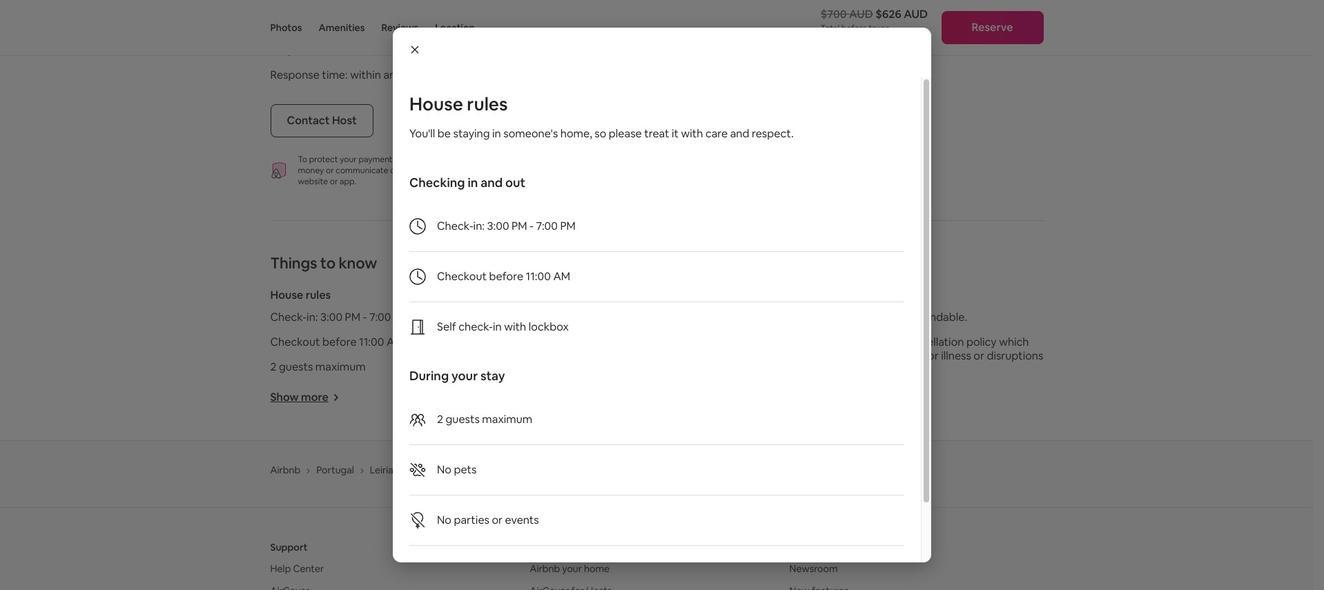 Task type: locate. For each thing, give the bounding box(es) containing it.
in: down things to know
[[307, 310, 318, 325]]

0 horizontal spatial maximum
[[315, 360, 366, 375]]

rules inside dialog
[[467, 93, 508, 116]]

1 horizontal spatial -
[[530, 219, 534, 233]]

the down reservation
[[832, 335, 849, 350]]

0 horizontal spatial the
[[430, 165, 443, 176]]

the right the of
[[430, 165, 443, 176]]

an
[[384, 68, 396, 82]]

7:00
[[536, 219, 558, 233], [369, 310, 391, 325]]

illness
[[941, 349, 972, 364]]

applies
[[793, 349, 829, 364]]

your inside to protect your payment, never transfer money or communicate outside of the airbnb website or app.
[[340, 154, 357, 165]]

house up be
[[410, 93, 463, 116]]

0 vertical spatial check-
[[437, 219, 473, 233]]

: left 100%
[[343, 43, 345, 58]]

1 horizontal spatial your
[[452, 368, 478, 384]]

0 vertical spatial in:
[[473, 219, 485, 233]]

lockbox
[[529, 320, 569, 334]]

checkout before 11:00 am up safety
[[437, 269, 570, 284]]

your left home
[[562, 563, 582, 576]]

if
[[859, 349, 865, 364]]

house rules for in:
[[270, 288, 331, 303]]

photos
[[270, 21, 302, 34]]

smoke
[[549, 310, 582, 325]]

maximum up more
[[315, 360, 366, 375]]

this reservation is non-refundable.
[[793, 310, 968, 325]]

registration
[[270, 18, 332, 33]]

before down $700 aud on the top
[[842, 23, 867, 34]]

1 horizontal spatial house
[[410, 93, 463, 116]]

airbnb up newsroom link
[[790, 542, 821, 554]]

1 horizontal spatial the
[[832, 335, 849, 350]]

0 horizontal spatial check-in: 3:00 pm - 7:00 pm
[[270, 310, 409, 325]]

0 vertical spatial in
[[492, 126, 501, 141]]

contact host link
[[270, 105, 373, 138]]

1 horizontal spatial 2 guests maximum
[[437, 412, 533, 427]]

district
[[396, 464, 428, 477]]

3:00 inside house rules dialog
[[487, 219, 509, 233]]

0 vertical spatial no
[[532, 310, 546, 325]]

0 vertical spatial check-in: 3:00 pm - 7:00 pm
[[437, 219, 576, 233]]

maximum inside house rules dialog
[[482, 412, 533, 427]]

location
[[435, 21, 475, 34]]

in up stay
[[493, 320, 502, 334]]

2 horizontal spatial your
[[562, 563, 582, 576]]

0 vertical spatial maximum
[[315, 360, 366, 375]]

or left events
[[492, 513, 503, 528]]

: left within
[[345, 68, 348, 82]]

no down safety
[[532, 310, 546, 325]]

1 vertical spatial response
[[270, 68, 320, 82]]

1 vertical spatial :
[[345, 68, 348, 82]]

more
[[301, 390, 329, 405]]

1 vertical spatial 2 guests maximum
[[437, 412, 533, 427]]

1 horizontal spatial 7:00
[[536, 219, 558, 233]]

1 horizontal spatial with
[[681, 126, 703, 141]]

0 vertical spatial the
[[430, 165, 443, 176]]

1 horizontal spatial policy
[[967, 335, 997, 350]]

policy
[[861, 288, 892, 303], [967, 335, 997, 350]]

house rules inside dialog
[[410, 93, 508, 116]]

no left pets
[[437, 463, 452, 477]]

cancellation policy
[[793, 288, 892, 303]]

0 vertical spatial checkout before 11:00 am
[[437, 269, 570, 284]]

1 horizontal spatial in:
[[473, 219, 485, 233]]

airbnb right the of
[[445, 165, 471, 176]]

1 vertical spatial house rules
[[270, 288, 331, 303]]

2 down during
[[437, 412, 443, 427]]

1 vertical spatial maximum
[[482, 412, 533, 427]]

1 vertical spatial rules
[[306, 288, 331, 303]]

parties
[[454, 513, 490, 528]]

leiria
[[370, 464, 394, 477]]

of
[[421, 165, 429, 176]]

response
[[270, 43, 320, 58], [270, 68, 320, 82]]

in right staying
[[492, 126, 501, 141]]

no parties or events
[[437, 513, 539, 528]]

1 vertical spatial house
[[270, 288, 303, 303]]

check- inside house rules dialog
[[437, 219, 473, 233]]

check-
[[459, 320, 493, 334]]

guests down the during your stay
[[446, 412, 480, 427]]

1 vertical spatial check-in: 3:00 pm - 7:00 pm
[[270, 310, 409, 325]]

show more
[[270, 390, 329, 405]]

1 horizontal spatial checkout before 11:00 am
[[437, 269, 570, 284]]

portugal link
[[316, 464, 354, 477]]

in right checking
[[468, 175, 478, 191]]

1 vertical spatial checkout before 11:00 am
[[270, 335, 404, 350]]

policy inside review the host's full cancellation policy which applies even if you cancel for illness or disruptions caused by covid-19.
[[967, 335, 997, 350]]

2 vertical spatial your
[[562, 563, 582, 576]]

19.
[[886, 363, 899, 377]]

check-in: 3:00 pm - 7:00 pm down 'to'
[[270, 310, 409, 325]]

your inside house rules dialog
[[452, 368, 478, 384]]

1 vertical spatial check-
[[270, 310, 307, 325]]

in: down checking in and out
[[473, 219, 485, 233]]

1 vertical spatial no
[[437, 463, 452, 477]]

1 horizontal spatial and
[[730, 126, 750, 141]]

1 horizontal spatial maximum
[[482, 412, 533, 427]]

1 horizontal spatial checkout
[[437, 269, 487, 284]]

policy left which
[[967, 335, 997, 350]]

:
[[343, 43, 345, 58], [345, 68, 348, 82]]

1 horizontal spatial 2
[[437, 412, 443, 427]]

1 vertical spatial and
[[481, 175, 503, 191]]

this
[[793, 310, 814, 325]]

3:00
[[487, 219, 509, 233], [320, 310, 343, 325]]

guests up show more
[[279, 360, 313, 375]]

checking
[[410, 175, 465, 191]]

1 horizontal spatial rules
[[467, 93, 508, 116]]

11:00
[[526, 269, 551, 284], [359, 335, 384, 350]]

check-in: 3:00 pm - 7:00 pm
[[437, 219, 576, 233], [270, 310, 409, 325]]

am
[[553, 269, 570, 284], [387, 335, 404, 350]]

communicate
[[336, 165, 388, 176]]

app.
[[340, 176, 356, 187]]

no
[[532, 310, 546, 325], [437, 463, 452, 477], [437, 513, 452, 528]]

house rules down things
[[270, 288, 331, 303]]

with left the lockbox
[[504, 320, 526, 334]]

1 vertical spatial policy
[[967, 335, 997, 350]]

before up more
[[323, 335, 357, 350]]

0 horizontal spatial rules
[[306, 288, 331, 303]]

response down response rate : 100%
[[270, 68, 320, 82]]

never
[[397, 154, 418, 165]]

transfer
[[420, 154, 450, 165]]

airbnb your home link
[[530, 563, 610, 576]]

1 vertical spatial before
[[489, 269, 523, 284]]

0 horizontal spatial checkout before 11:00 am
[[270, 335, 404, 350]]

0 horizontal spatial house rules
[[270, 288, 331, 303]]

response down photos
[[270, 43, 320, 58]]

0 horizontal spatial 2 guests maximum
[[270, 360, 366, 375]]

1 vertical spatial your
[[452, 368, 478, 384]]

checkout
[[437, 269, 487, 284], [270, 335, 320, 350]]

0 horizontal spatial -
[[363, 310, 367, 325]]

2 response from the top
[[270, 68, 320, 82]]

: for response time
[[345, 68, 348, 82]]

0 vertical spatial checkout
[[437, 269, 487, 284]]

1 vertical spatial with
[[504, 320, 526, 334]]

help center
[[270, 563, 324, 576]]

1 vertical spatial the
[[832, 335, 849, 350]]

3:00 down 'to'
[[320, 310, 343, 325]]

0 vertical spatial before
[[842, 23, 867, 34]]

checkout before 11:00 am up more
[[270, 335, 404, 350]]

2 up the show
[[270, 360, 277, 375]]

or inside house rules dialog
[[492, 513, 503, 528]]

policy up the is
[[861, 288, 892, 303]]

0 vertical spatial rules
[[467, 93, 508, 116]]

non-
[[886, 310, 909, 325]]

-
[[530, 219, 534, 233], [363, 310, 367, 325]]

or right illness
[[974, 349, 985, 364]]

2 guests maximum down stay
[[437, 412, 533, 427]]

property
[[578, 288, 624, 303]]

2 guests maximum up more
[[270, 360, 366, 375]]

0 vertical spatial 7:00
[[536, 219, 558, 233]]

for
[[924, 349, 939, 364]]

3:00 down out
[[487, 219, 509, 233]]

0 horizontal spatial house
[[270, 288, 303, 303]]

maximum down stay
[[482, 412, 533, 427]]

1 vertical spatial -
[[363, 310, 367, 325]]

maximum
[[315, 360, 366, 375], [482, 412, 533, 427]]

2 horizontal spatial before
[[842, 23, 867, 34]]

1 vertical spatial 7:00
[[369, 310, 391, 325]]

staying
[[453, 126, 490, 141]]

photos button
[[270, 0, 302, 55]]

1 horizontal spatial 11:00
[[526, 269, 551, 284]]

with right it
[[681, 126, 703, 141]]

0 vertical spatial house rules
[[410, 93, 508, 116]]

check-in: 3:00 pm - 7:00 pm inside house rules dialog
[[437, 219, 576, 233]]

exempt
[[379, 18, 418, 33]]

1 horizontal spatial house rules
[[410, 93, 508, 116]]

0 horizontal spatial your
[[340, 154, 357, 165]]

check-in: 3:00 pm - 7:00 pm down out
[[437, 219, 576, 233]]

house down things
[[270, 288, 303, 303]]

and left out
[[481, 175, 503, 191]]

0 horizontal spatial in:
[[307, 310, 318, 325]]

airbnb down hosting on the left bottom of page
[[530, 563, 560, 576]]

0 vertical spatial :
[[343, 43, 345, 58]]

guests
[[279, 360, 313, 375], [446, 412, 480, 427]]

rules down things to know
[[306, 288, 331, 303]]

check- down things
[[270, 310, 307, 325]]

airbnb link
[[270, 464, 301, 477]]

0 horizontal spatial check-
[[270, 310, 307, 325]]

1 vertical spatial guests
[[446, 412, 480, 427]]

1 horizontal spatial guests
[[446, 412, 480, 427]]

before up self check-in with lockbox
[[489, 269, 523, 284]]

house rules up staying
[[410, 93, 508, 116]]

1 vertical spatial am
[[387, 335, 404, 350]]

2 vertical spatial no
[[437, 513, 452, 528]]

0 vertical spatial policy
[[861, 288, 892, 303]]

0 vertical spatial house
[[410, 93, 463, 116]]

the inside to protect your payment, never transfer money or communicate outside of the airbnb website or app.
[[430, 165, 443, 176]]

pm
[[512, 219, 527, 233], [560, 219, 576, 233], [345, 310, 360, 325], [394, 310, 409, 325]]

$626 aud
[[876, 7, 928, 21]]

1 horizontal spatial check-
[[437, 219, 473, 233]]

cancel
[[889, 349, 922, 364]]

your up app.
[[340, 154, 357, 165]]

by
[[832, 363, 845, 377]]

checkout up show more
[[270, 335, 320, 350]]

rules up staying
[[467, 93, 508, 116]]

0 horizontal spatial am
[[387, 335, 404, 350]]

your left stay
[[452, 368, 478, 384]]

1 horizontal spatial am
[[553, 269, 570, 284]]

0 vertical spatial guests
[[279, 360, 313, 375]]

check- down checking in and out
[[437, 219, 473, 233]]

taxes
[[869, 23, 890, 34]]

before inside $700 aud $626 aud total before taxes
[[842, 23, 867, 34]]

1 horizontal spatial check-in: 3:00 pm - 7:00 pm
[[437, 219, 576, 233]]

0 vertical spatial 3:00
[[487, 219, 509, 233]]

0 horizontal spatial 3:00
[[320, 310, 343, 325]]

reservation
[[816, 310, 874, 325]]

0 vertical spatial response
[[270, 43, 320, 58]]

1 vertical spatial in:
[[307, 310, 318, 325]]

house inside house rules dialog
[[410, 93, 463, 116]]

and right care
[[730, 126, 750, 141]]

- inside house rules dialog
[[530, 219, 534, 233]]

reviews
[[382, 21, 419, 34]]

1 horizontal spatial 3:00
[[487, 219, 509, 233]]

out
[[505, 175, 526, 191]]

your
[[340, 154, 357, 165], [452, 368, 478, 384], [562, 563, 582, 576]]

0 vertical spatial -
[[530, 219, 534, 233]]

and
[[730, 126, 750, 141], [481, 175, 503, 191]]

review
[[793, 335, 829, 350]]

0 vertical spatial your
[[340, 154, 357, 165]]

within
[[350, 68, 381, 82]]

0 vertical spatial 2
[[270, 360, 277, 375]]

no left parties
[[437, 513, 452, 528]]

1 response from the top
[[270, 43, 320, 58]]

checkout up check-
[[437, 269, 487, 284]]

1 horizontal spatial before
[[489, 269, 523, 284]]

0 vertical spatial 11:00
[[526, 269, 551, 284]]

in
[[492, 126, 501, 141], [468, 175, 478, 191], [493, 320, 502, 334]]

rules
[[467, 93, 508, 116], [306, 288, 331, 303]]



Task type: vqa. For each thing, say whether or not it's contained in the screenshot.
the topmost them
no



Task type: describe. For each thing, give the bounding box(es) containing it.
disruptions
[[987, 349, 1044, 364]]

home
[[584, 563, 610, 576]]

outside
[[390, 165, 419, 176]]

protect
[[309, 154, 338, 165]]

no for no smoke alarm
[[532, 310, 546, 325]]

it
[[672, 126, 679, 141]]

reviews button
[[382, 0, 419, 55]]

location button
[[435, 0, 475, 55]]

no for no pets
[[437, 463, 452, 477]]

$700 aud $626 aud total before taxes
[[821, 7, 928, 34]]

number
[[334, 18, 374, 33]]

to
[[320, 254, 336, 273]]

safety & property
[[532, 288, 624, 303]]

you
[[868, 349, 886, 364]]

response for response rate
[[270, 43, 320, 58]]

time
[[322, 68, 345, 82]]

hour
[[398, 68, 422, 82]]

: for response rate
[[343, 43, 345, 58]]

things to know
[[270, 254, 377, 273]]

0 horizontal spatial 7:00
[[369, 310, 391, 325]]

self
[[437, 320, 456, 334]]

stay
[[481, 368, 505, 384]]

0 horizontal spatial checkout
[[270, 335, 320, 350]]

airbnb left portugal
[[270, 464, 301, 477]]

or right money
[[326, 165, 334, 176]]

be
[[438, 126, 451, 141]]

reserve button
[[942, 11, 1044, 44]]

contact host
[[287, 114, 357, 128]]

during your stay
[[410, 368, 505, 384]]

2 vertical spatial in
[[493, 320, 502, 334]]

11:00 inside house rules dialog
[[526, 269, 551, 284]]

guests inside house rules dialog
[[446, 412, 480, 427]]

help
[[270, 563, 291, 576]]

before inside house rules dialog
[[489, 269, 523, 284]]

show more button
[[270, 390, 340, 405]]

in: inside house rules dialog
[[473, 219, 485, 233]]

amenities button
[[319, 0, 365, 55]]

amenities
[[319, 21, 365, 34]]

checkout inside house rules dialog
[[437, 269, 487, 284]]

2 inside house rules dialog
[[437, 412, 443, 427]]

leiria district
[[370, 464, 428, 477]]

0 horizontal spatial 11:00
[[359, 335, 384, 350]]

0 horizontal spatial with
[[504, 320, 526, 334]]

response for response time
[[270, 68, 320, 82]]

is
[[876, 310, 884, 325]]

7:00 inside house rules dialog
[[536, 219, 558, 233]]

safety
[[532, 288, 565, 303]]

help center link
[[270, 563, 324, 576]]

even
[[832, 349, 856, 364]]

leiria district link
[[370, 464, 428, 477]]

cancellation
[[903, 335, 964, 350]]

center
[[293, 563, 324, 576]]

0 vertical spatial and
[[730, 126, 750, 141]]

house rules dialog
[[393, 28, 932, 590]]

reserve
[[972, 20, 1013, 35]]

home,
[[561, 126, 592, 141]]

total
[[821, 23, 840, 34]]

someone's
[[504, 126, 558, 141]]

1 vertical spatial 3:00
[[320, 310, 343, 325]]

events
[[505, 513, 539, 528]]

checkout before 11:00 am inside house rules dialog
[[437, 269, 570, 284]]

response time : within an hour
[[270, 68, 422, 82]]

newsroom
[[790, 563, 838, 576]]

hosting
[[530, 542, 566, 554]]

rules for staying
[[467, 93, 508, 116]]

caused
[[793, 363, 830, 377]]

nazaré
[[444, 464, 475, 477]]

show
[[270, 390, 299, 405]]

pets
[[454, 463, 477, 477]]

full
[[885, 335, 901, 350]]

no for no parties or events
[[437, 513, 452, 528]]

portugal
[[316, 464, 354, 477]]

0 vertical spatial with
[[681, 126, 703, 141]]

airbnb inside to protect your payment, never transfer money or communicate outside of the airbnb website or app.
[[445, 165, 471, 176]]

checking in and out
[[410, 175, 526, 191]]

cancellation
[[793, 288, 858, 303]]

host's
[[851, 335, 883, 350]]

to
[[298, 154, 307, 165]]

0 horizontal spatial 2
[[270, 360, 277, 375]]

rules for 3:00
[[306, 288, 331, 303]]

refundable.
[[909, 310, 968, 325]]

registration number exempt
[[270, 18, 418, 33]]

0 vertical spatial 2 guests maximum
[[270, 360, 366, 375]]

no pets
[[437, 463, 477, 477]]

house for you'll
[[410, 93, 463, 116]]

you'll
[[410, 126, 435, 141]]

rate
[[322, 43, 343, 58]]

self check-in with lockbox
[[437, 320, 569, 334]]

which
[[999, 335, 1029, 350]]

0 horizontal spatial and
[[481, 175, 503, 191]]

1 vertical spatial in
[[468, 175, 478, 191]]

newsroom link
[[790, 563, 838, 576]]

or inside review the host's full cancellation policy which applies even if you cancel for illness or disruptions caused by covid-19.
[[974, 349, 985, 364]]

to protect your payment, never transfer money or communicate outside of the airbnb website or app.
[[298, 154, 471, 187]]

support
[[270, 542, 308, 554]]

your for during your stay
[[452, 368, 478, 384]]

website
[[298, 176, 328, 187]]

nazaré link
[[444, 464, 475, 477]]

house rules for be
[[410, 93, 508, 116]]

know
[[339, 254, 377, 273]]

house for check-
[[270, 288, 303, 303]]

$700 aud
[[821, 7, 873, 21]]

during
[[410, 368, 449, 384]]

response rate : 100%
[[270, 43, 373, 58]]

2 guests maximum inside house rules dialog
[[437, 412, 533, 427]]

care
[[706, 126, 728, 141]]

things
[[270, 254, 317, 273]]

your for airbnb your home
[[562, 563, 582, 576]]

covid-
[[847, 363, 886, 377]]

am inside house rules dialog
[[553, 269, 570, 284]]

respect.
[[752, 126, 794, 141]]

payment,
[[359, 154, 395, 165]]

0 horizontal spatial guests
[[279, 360, 313, 375]]

the inside review the host's full cancellation policy which applies even if you cancel for illness or disruptions caused by covid-19.
[[832, 335, 849, 350]]

or left app.
[[330, 176, 338, 187]]

0 horizontal spatial policy
[[861, 288, 892, 303]]

2 vertical spatial before
[[323, 335, 357, 350]]



